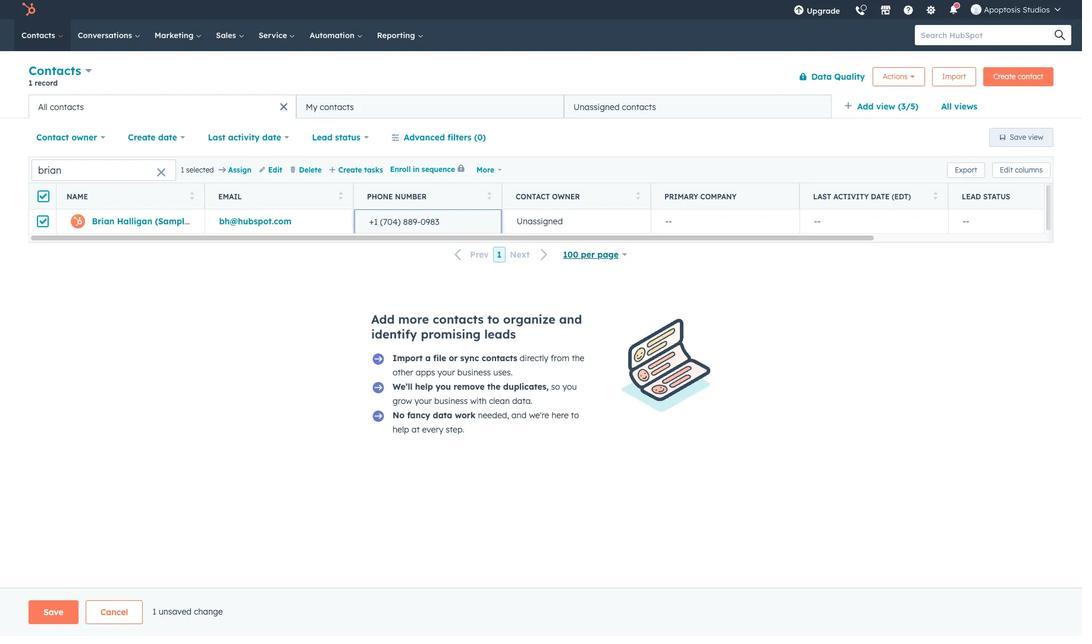 Task type: vqa. For each thing, say whether or not it's contained in the screenshot.
Press to sort. icon for second press to sort. 'ELEMENT' from the left
no



Task type: describe. For each thing, give the bounding box(es) containing it.
you inside so you grow your business with clean data.
[[563, 382, 577, 392]]

bh@hubspot.com
[[219, 216, 292, 227]]

2 date from the left
[[262, 132, 281, 143]]

-- button
[[949, 210, 1083, 233]]

lead status
[[312, 132, 361, 143]]

service
[[259, 30, 290, 40]]

last activity date button
[[200, 126, 297, 149]]

1 horizontal spatial contact owner
[[516, 192, 580, 201]]

unassigned for unassigned contacts
[[574, 102, 620, 112]]

next
[[510, 250, 530, 260]]

add view (3/5) button
[[837, 95, 934, 118]]

conversations
[[78, 30, 134, 40]]

press to sort. element for last activity date (edt)
[[934, 191, 938, 202]]

all contacts button
[[29, 95, 296, 118]]

fancy
[[407, 410, 431, 421]]

here
[[552, 410, 569, 421]]

delete
[[299, 165, 322, 174]]

unassigned button
[[502, 210, 651, 233]]

-- text field
[[369, 216, 487, 229]]

reporting link
[[370, 19, 431, 51]]

search image
[[1056, 30, 1066, 40]]

quality
[[835, 71, 866, 82]]

contacts inside add more contacts to organize and identify promising leads
[[433, 312, 484, 327]]

enroll in sequence button
[[390, 165, 470, 175]]

1 date from the left
[[158, 132, 177, 143]]

(edt)
[[892, 192, 912, 201]]

halligan
[[117, 216, 152, 227]]

from
[[551, 353, 570, 364]]

marketing
[[155, 30, 196, 40]]

tara schultz image
[[972, 4, 982, 15]]

press to sort. element for contact owner
[[636, 191, 641, 202]]

data quality
[[812, 71, 866, 82]]

record
[[35, 79, 58, 88]]

view for add
[[877, 101, 896, 112]]

with
[[471, 396, 487, 407]]

sync
[[461, 353, 479, 364]]

0 vertical spatial contacts
[[21, 30, 58, 40]]

contacts banner
[[29, 61, 1054, 95]]

automation
[[310, 30, 357, 40]]

page section element
[[0, 601, 1083, 624]]

import a file or sync contacts
[[393, 353, 518, 364]]

clean
[[489, 396, 510, 407]]

lead for lead status
[[312, 132, 333, 143]]

per
[[581, 249, 595, 260]]

assign button
[[219, 165, 252, 175]]

contact owner inside 'popup button'
[[36, 132, 97, 143]]

1 you from the left
[[436, 382, 451, 392]]

unsaved
[[159, 606, 192, 617]]

1 vertical spatial owner
[[552, 192, 580, 201]]

100 per page button
[[556, 243, 635, 267]]

directly
[[520, 353, 549, 364]]

views
[[955, 101, 978, 112]]

contacts button
[[29, 62, 92, 79]]

conversations link
[[71, 19, 148, 51]]

import for import
[[943, 72, 967, 81]]

remove
[[454, 382, 485, 392]]

Search name, phone, email addresses, or company search field
[[32, 159, 176, 181]]

upgrade image
[[794, 5, 805, 16]]

add more contacts to organize and identify promising leads
[[371, 312, 582, 342]]

step.
[[446, 424, 465, 435]]

save for save view
[[1011, 133, 1027, 142]]

needed,
[[478, 410, 510, 421]]

5 - from the left
[[964, 216, 967, 227]]

to inside add more contacts to organize and identify promising leads
[[488, 312, 500, 327]]

press to sort. image for contact owner
[[636, 191, 641, 200]]

phone number
[[367, 192, 427, 201]]

automation link
[[303, 19, 370, 51]]

contacts inside popup button
[[29, 63, 81, 78]]

your inside so you grow your business with clean data.
[[415, 396, 432, 407]]

1 -- from the left
[[666, 216, 672, 227]]

help button
[[899, 0, 919, 19]]

reporting
[[377, 30, 418, 40]]

data
[[812, 71, 832, 82]]

press to sort. image for last activity date (edt)
[[934, 191, 938, 200]]

calling icon button
[[851, 1, 871, 18]]

1 - from the left
[[666, 216, 669, 227]]

primary company column header
[[651, 183, 801, 210]]

save view
[[1011, 133, 1044, 142]]

import button
[[933, 67, 977, 86]]

advanced
[[404, 132, 445, 143]]

primary company
[[665, 192, 737, 201]]

prev button
[[448, 247, 493, 263]]

to inside needed, and we're here to help at every step.
[[571, 410, 579, 421]]

clear input image
[[157, 168, 166, 178]]

business inside so you grow your business with clean data.
[[435, 396, 468, 407]]

no fancy data work
[[393, 410, 476, 421]]

status
[[335, 132, 361, 143]]

studios
[[1023, 5, 1051, 14]]

activity
[[834, 192, 870, 201]]

create for create tasks
[[339, 165, 362, 174]]

edit button
[[259, 165, 283, 175]]

export button
[[948, 162, 986, 178]]

1 for 1
[[497, 249, 502, 260]]

business inside directly from the other apps your business uses.
[[458, 367, 491, 378]]

notifications image
[[949, 5, 960, 16]]

identify
[[371, 327, 417, 342]]

cancel button
[[86, 601, 143, 624]]

organize
[[504, 312, 556, 327]]

in
[[413, 165, 420, 174]]

cancel
[[100, 607, 128, 618]]

notifications button
[[944, 0, 965, 19]]

status
[[984, 192, 1011, 201]]

owner inside 'popup button'
[[72, 132, 97, 143]]

view for save
[[1029, 133, 1044, 142]]

your inside directly from the other apps your business uses.
[[438, 367, 455, 378]]

my contacts
[[306, 102, 354, 112]]

so you grow your business with clean data.
[[393, 382, 577, 407]]

date
[[872, 192, 890, 201]]

1 for 1 selected
[[181, 165, 184, 174]]

contacts for all contacts
[[50, 102, 84, 112]]

marketing link
[[148, 19, 209, 51]]

100 per page
[[563, 249, 619, 260]]

sales
[[216, 30, 239, 40]]

3 - from the left
[[815, 216, 818, 227]]

selected
[[186, 165, 214, 174]]

file
[[434, 353, 447, 364]]

number
[[395, 192, 427, 201]]

help inside needed, and we're here to help at every step.
[[393, 424, 409, 435]]

add for add more contacts to organize and identify promising leads
[[371, 312, 395, 327]]

add for add view (3/5)
[[858, 101, 874, 112]]

grow
[[393, 396, 412, 407]]



Task type: locate. For each thing, give the bounding box(es) containing it.
save button
[[29, 601, 78, 624]]

press to sort. image
[[636, 191, 641, 200], [934, 191, 938, 200]]

1 inside page section element
[[153, 606, 156, 617]]

contacts down hubspot link
[[21, 30, 58, 40]]

unassigned
[[574, 102, 620, 112], [517, 216, 563, 227]]

the up the clean
[[488, 382, 501, 392]]

all inside button
[[38, 102, 47, 112]]

1 horizontal spatial edit
[[1001, 165, 1014, 174]]

1 horizontal spatial --
[[815, 216, 821, 227]]

at
[[412, 424, 420, 435]]

1 horizontal spatial to
[[571, 410, 579, 421]]

0 vertical spatial business
[[458, 367, 491, 378]]

1 vertical spatial unassigned
[[517, 216, 563, 227]]

1 right prev
[[497, 249, 502, 260]]

create inside contacts banner
[[994, 72, 1017, 81]]

lead left status
[[963, 192, 982, 201]]

edit columns
[[1001, 165, 1044, 174]]

1 vertical spatial create
[[128, 132, 156, 143]]

marketplaces image
[[881, 5, 892, 16]]

1 press to sort. image from the left
[[190, 191, 194, 200]]

0 horizontal spatial lead
[[312, 132, 333, 143]]

1 horizontal spatial and
[[560, 312, 582, 327]]

and inside add more contacts to organize and identify promising leads
[[560, 312, 582, 327]]

import for import a file or sync contacts
[[393, 353, 423, 364]]

1
[[29, 79, 32, 88], [181, 165, 184, 174], [497, 249, 502, 260], [153, 606, 156, 617]]

last left activity
[[208, 132, 226, 143]]

all for all contacts
[[38, 102, 47, 112]]

contact down all contacts on the left top
[[36, 132, 69, 143]]

lead for lead status
[[963, 192, 982, 201]]

1 vertical spatial business
[[435, 396, 468, 407]]

0 horizontal spatial the
[[488, 382, 501, 392]]

1 press to sort. image from the left
[[636, 191, 641, 200]]

create for create contact
[[994, 72, 1017, 81]]

primary
[[665, 192, 699, 201]]

apps
[[416, 367, 436, 378]]

0 horizontal spatial contact owner
[[36, 132, 97, 143]]

enroll in sequence
[[390, 165, 455, 174]]

1 vertical spatial to
[[571, 410, 579, 421]]

-
[[666, 216, 669, 227], [669, 216, 672, 227], [815, 216, 818, 227], [818, 216, 821, 227], [964, 216, 967, 227], [967, 216, 970, 227]]

date right activity
[[262, 132, 281, 143]]

0 vertical spatial to
[[488, 312, 500, 327]]

prev
[[470, 250, 489, 260]]

1 vertical spatial last
[[814, 192, 832, 201]]

0 vertical spatial and
[[560, 312, 582, 327]]

create tasks button
[[329, 165, 383, 175]]

1 horizontal spatial the
[[572, 353, 585, 364]]

1 vertical spatial contact
[[516, 192, 550, 201]]

0 horizontal spatial to
[[488, 312, 500, 327]]

press to sort. element down more popup button
[[487, 191, 492, 202]]

1 horizontal spatial last
[[814, 192, 832, 201]]

contacts for unassigned contacts
[[622, 102, 657, 112]]

directly from the other apps your business uses.
[[393, 353, 585, 378]]

last activity date
[[208, 132, 281, 143]]

2 horizontal spatial press to sort. image
[[487, 191, 492, 200]]

all down "1 record"
[[38, 102, 47, 112]]

promising
[[421, 327, 481, 342]]

bh@hubspot.com link
[[219, 216, 292, 227]]

1 inside button
[[497, 249, 502, 260]]

last left activity at the right top of the page
[[814, 192, 832, 201]]

6 - from the left
[[967, 216, 970, 227]]

or
[[449, 353, 458, 364]]

2 all from the left
[[38, 102, 47, 112]]

all views link
[[934, 95, 986, 118]]

2 vertical spatial create
[[339, 165, 362, 174]]

2 press to sort. image from the left
[[338, 191, 343, 200]]

business up we'll help you remove the duplicates,
[[458, 367, 491, 378]]

1 vertical spatial add
[[371, 312, 395, 327]]

1 horizontal spatial owner
[[552, 192, 580, 201]]

1 horizontal spatial press to sort. image
[[934, 191, 938, 200]]

all views
[[942, 101, 978, 112]]

filters
[[448, 132, 472, 143]]

0 horizontal spatial last
[[208, 132, 226, 143]]

Search HubSpot search field
[[916, 25, 1061, 45]]

1 vertical spatial view
[[1029, 133, 1044, 142]]

0 horizontal spatial edit
[[268, 165, 283, 174]]

0 vertical spatial contact owner
[[36, 132, 97, 143]]

5 press to sort. element from the left
[[934, 191, 938, 202]]

0 horizontal spatial owner
[[72, 132, 97, 143]]

to right here
[[571, 410, 579, 421]]

last inside popup button
[[208, 132, 226, 143]]

data
[[433, 410, 453, 421]]

settings image
[[926, 5, 937, 16]]

press to sort. image right (edt) on the top of page
[[934, 191, 938, 200]]

so
[[551, 382, 561, 392]]

email
[[218, 192, 242, 201]]

import up other
[[393, 353, 423, 364]]

hubspot image
[[21, 2, 36, 17]]

2 - from the left
[[669, 216, 672, 227]]

1 horizontal spatial import
[[943, 72, 967, 81]]

press to sort. image down create tasks button on the top left of page
[[338, 191, 343, 200]]

all contacts
[[38, 102, 84, 112]]

search button
[[1050, 25, 1072, 45]]

unassigned for unassigned
[[517, 216, 563, 227]]

apoptosis studios
[[985, 5, 1051, 14]]

1 vertical spatial lead
[[963, 192, 982, 201]]

1 horizontal spatial lead
[[963, 192, 982, 201]]

to left organize
[[488, 312, 500, 327]]

contacts for my contacts
[[320, 102, 354, 112]]

brian
[[92, 216, 115, 227]]

edit for edit
[[268, 165, 283, 174]]

view inside popup button
[[877, 101, 896, 112]]

0 vertical spatial view
[[877, 101, 896, 112]]

1 horizontal spatial press to sort. image
[[338, 191, 343, 200]]

0 vertical spatial your
[[438, 367, 455, 378]]

4 press to sort. element from the left
[[636, 191, 641, 202]]

calling icon image
[[856, 6, 866, 17]]

1 left unsaved
[[153, 606, 156, 617]]

0 vertical spatial import
[[943, 72, 967, 81]]

pagination navigation
[[448, 247, 556, 263]]

date
[[158, 132, 177, 143], [262, 132, 281, 143]]

data quality button
[[792, 65, 866, 88]]

1 vertical spatial help
[[393, 424, 409, 435]]

business up data
[[435, 396, 468, 407]]

0 horizontal spatial and
[[512, 410, 527, 421]]

2 horizontal spatial --
[[964, 216, 970, 227]]

1 vertical spatial the
[[488, 382, 501, 392]]

press to sort. image for phone number
[[487, 191, 492, 200]]

add down quality
[[858, 101, 874, 112]]

0 horizontal spatial --
[[666, 216, 672, 227]]

0 vertical spatial the
[[572, 353, 585, 364]]

add left more
[[371, 312, 395, 327]]

work
[[455, 410, 476, 421]]

0 horizontal spatial help
[[393, 424, 409, 435]]

1 left selected
[[181, 165, 184, 174]]

name
[[67, 192, 88, 201]]

0 horizontal spatial you
[[436, 382, 451, 392]]

import up all views link
[[943, 72, 967, 81]]

0 horizontal spatial date
[[158, 132, 177, 143]]

press to sort. element
[[190, 191, 194, 202], [338, 191, 343, 202], [487, 191, 492, 202], [636, 191, 641, 202], [934, 191, 938, 202]]

help down apps
[[415, 382, 433, 392]]

0 vertical spatial save
[[1011, 133, 1027, 142]]

1 horizontal spatial save
[[1011, 133, 1027, 142]]

1 record
[[29, 79, 58, 88]]

1 horizontal spatial create
[[339, 165, 362, 174]]

3 press to sort. element from the left
[[487, 191, 492, 202]]

1 vertical spatial contact owner
[[516, 192, 580, 201]]

add inside add view (3/5) popup button
[[858, 101, 874, 112]]

2 horizontal spatial create
[[994, 72, 1017, 81]]

1 press to sort. element from the left
[[190, 191, 194, 202]]

press to sort. element down 1 selected
[[190, 191, 194, 202]]

create
[[994, 72, 1017, 81], [128, 132, 156, 143], [339, 165, 362, 174]]

the inside directly from the other apps your business uses.
[[572, 353, 585, 364]]

help
[[415, 382, 433, 392], [393, 424, 409, 435]]

owner up unassigned button
[[552, 192, 580, 201]]

1 horizontal spatial you
[[563, 382, 577, 392]]

edit inside edit button
[[268, 165, 283, 174]]

-- down 'lead status'
[[964, 216, 970, 227]]

1 horizontal spatial help
[[415, 382, 433, 392]]

0 horizontal spatial press to sort. image
[[636, 191, 641, 200]]

press to sort. element right (edt) on the top of page
[[934, 191, 938, 202]]

phone
[[367, 192, 393, 201]]

1 vertical spatial your
[[415, 396, 432, 407]]

upgrade
[[807, 6, 841, 15]]

1 vertical spatial contacts
[[29, 63, 81, 78]]

0 vertical spatial create
[[994, 72, 1017, 81]]

edit for edit columns
[[1001, 165, 1014, 174]]

menu containing apoptosis studios
[[787, 0, 1069, 23]]

0 horizontal spatial all
[[38, 102, 47, 112]]

add view (3/5)
[[858, 101, 919, 112]]

needed, and we're here to help at every step.
[[393, 410, 579, 435]]

save for save
[[43, 607, 64, 618]]

2 -- from the left
[[815, 216, 821, 227]]

every
[[422, 424, 444, 435]]

1 vertical spatial save
[[43, 607, 64, 618]]

create inside popup button
[[128, 132, 156, 143]]

activity
[[228, 132, 260, 143]]

actions button
[[873, 67, 926, 86]]

menu
[[787, 0, 1069, 23]]

uses.
[[494, 367, 513, 378]]

contacts
[[21, 30, 58, 40], [29, 63, 81, 78]]

0 horizontal spatial press to sort. image
[[190, 191, 194, 200]]

-- down last activity date (edt)
[[815, 216, 821, 227]]

owner up search name, phone, email addresses, or company search box
[[72, 132, 97, 143]]

all for all views
[[942, 101, 952, 112]]

contact inside the contact owner 'popup button'
[[36, 132, 69, 143]]

1 horizontal spatial all
[[942, 101, 952, 112]]

0 vertical spatial add
[[858, 101, 874, 112]]

1 horizontal spatial add
[[858, 101, 874, 112]]

create date button
[[120, 126, 193, 149]]

0 horizontal spatial contact
[[36, 132, 69, 143]]

service link
[[252, 19, 303, 51]]

edit left delete 'button'
[[268, 165, 283, 174]]

100
[[563, 249, 579, 260]]

my
[[306, 102, 318, 112]]

press to sort. image
[[190, 191, 194, 200], [338, 191, 343, 200], [487, 191, 492, 200]]

1 horizontal spatial your
[[438, 367, 455, 378]]

the right the from
[[572, 353, 585, 364]]

my contacts button
[[296, 95, 564, 118]]

contact
[[1019, 72, 1044, 81]]

contact up unassigned button
[[516, 192, 550, 201]]

save view button
[[990, 128, 1054, 147]]

1 inside contacts banner
[[29, 79, 32, 88]]

0 horizontal spatial unassigned
[[517, 216, 563, 227]]

we'll help you remove the duplicates,
[[393, 382, 549, 392]]

last for last activity date (edt)
[[814, 192, 832, 201]]

all left views
[[942, 101, 952, 112]]

add inside add more contacts to organize and identify promising leads
[[371, 312, 395, 327]]

help down no
[[393, 424, 409, 435]]

settings link
[[919, 0, 944, 19]]

apoptosis studios button
[[965, 0, 1069, 19]]

we'll
[[393, 382, 413, 392]]

change
[[194, 606, 223, 617]]

lead status button
[[304, 126, 377, 149]]

you right so
[[563, 382, 577, 392]]

0 horizontal spatial save
[[43, 607, 64, 618]]

contact owner down all contacts on the left top
[[36, 132, 97, 143]]

create date
[[128, 132, 177, 143]]

press to sort. element down create tasks button on the top left of page
[[338, 191, 343, 202]]

edit
[[268, 165, 283, 174], [1001, 165, 1014, 174]]

more
[[399, 312, 429, 327]]

the
[[572, 353, 585, 364], [488, 382, 501, 392]]

and
[[560, 312, 582, 327], [512, 410, 527, 421]]

view left (3/5)
[[877, 101, 896, 112]]

last for last activity date
[[208, 132, 226, 143]]

-- down primary
[[666, 216, 672, 227]]

press to sort. element left primary
[[636, 191, 641, 202]]

edit columns button
[[993, 162, 1051, 178]]

view up columns
[[1029, 133, 1044, 142]]

0 vertical spatial owner
[[72, 132, 97, 143]]

1 horizontal spatial view
[[1029, 133, 1044, 142]]

3 -- from the left
[[964, 216, 970, 227]]

1 horizontal spatial contact
[[516, 192, 550, 201]]

save inside page section element
[[43, 607, 64, 618]]

unassigned contacts
[[574, 102, 657, 112]]

press to sort. element for phone number
[[487, 191, 492, 202]]

and down data.
[[512, 410, 527, 421]]

your up fancy
[[415, 396, 432, 407]]

1 vertical spatial and
[[512, 410, 527, 421]]

more
[[477, 165, 495, 174]]

create left contact
[[994, 72, 1017, 81]]

create for create date
[[128, 132, 156, 143]]

columns
[[1016, 165, 1044, 174]]

create tasks
[[339, 165, 383, 174]]

a
[[426, 353, 431, 364]]

3 press to sort. image from the left
[[487, 191, 492, 200]]

0 horizontal spatial create
[[128, 132, 156, 143]]

2 press to sort. image from the left
[[934, 191, 938, 200]]

0 vertical spatial unassigned
[[574, 102, 620, 112]]

lead left the status
[[312, 132, 333, 143]]

1 horizontal spatial date
[[262, 132, 281, 143]]

0 vertical spatial contact
[[36, 132, 69, 143]]

create left tasks
[[339, 165, 362, 174]]

press to sort. element for email
[[338, 191, 343, 202]]

2 you from the left
[[563, 382, 577, 392]]

0 vertical spatial last
[[208, 132, 226, 143]]

advanced filters (0)
[[404, 132, 486, 143]]

1 for 1 record
[[29, 79, 32, 88]]

edit left columns
[[1001, 165, 1014, 174]]

brian halligan (sample contact) link
[[92, 216, 228, 227]]

0 vertical spatial lead
[[312, 132, 333, 143]]

view inside button
[[1029, 133, 1044, 142]]

1 for 1 unsaved change
[[153, 606, 156, 617]]

company
[[701, 192, 737, 201]]

advanced filters (0) button
[[384, 126, 494, 149]]

contacts inside 'button'
[[320, 102, 354, 112]]

edit inside edit columns button
[[1001, 165, 1014, 174]]

press to sort. image for email
[[338, 191, 343, 200]]

4 - from the left
[[818, 216, 821, 227]]

press to sort. image left primary
[[636, 191, 641, 200]]

1 horizontal spatial unassigned
[[574, 102, 620, 112]]

actions
[[883, 72, 908, 81]]

0 horizontal spatial view
[[877, 101, 896, 112]]

press to sort. image down more popup button
[[487, 191, 492, 200]]

contact owner
[[36, 132, 97, 143], [516, 192, 580, 201]]

2 press to sort. element from the left
[[338, 191, 343, 202]]

-- inside button
[[964, 216, 970, 227]]

0 horizontal spatial import
[[393, 353, 423, 364]]

and inside needed, and we're here to help at every step.
[[512, 410, 527, 421]]

date down all contacts button
[[158, 132, 177, 143]]

2 edit from the left
[[1001, 165, 1014, 174]]

lead
[[312, 132, 333, 143], [963, 192, 982, 201]]

last
[[208, 132, 226, 143], [814, 192, 832, 201]]

you left remove
[[436, 382, 451, 392]]

0 horizontal spatial your
[[415, 396, 432, 407]]

lead inside popup button
[[312, 132, 333, 143]]

unassigned contacts button
[[564, 95, 832, 118]]

and up the from
[[560, 312, 582, 327]]

create down all contacts button
[[128, 132, 156, 143]]

press to sort. image down 1 selected
[[190, 191, 194, 200]]

contact owner up unassigned button
[[516, 192, 580, 201]]

import inside button
[[943, 72, 967, 81]]

hubspot link
[[14, 2, 45, 17]]

0 vertical spatial help
[[415, 382, 433, 392]]

leads
[[485, 327, 516, 342]]

1 vertical spatial import
[[393, 353, 423, 364]]

1 left 'record'
[[29, 79, 32, 88]]

your down file
[[438, 367, 455, 378]]

contacts up 'record'
[[29, 63, 81, 78]]

0 horizontal spatial add
[[371, 312, 395, 327]]

help image
[[904, 5, 915, 16]]

1 all from the left
[[942, 101, 952, 112]]

1 edit from the left
[[268, 165, 283, 174]]



